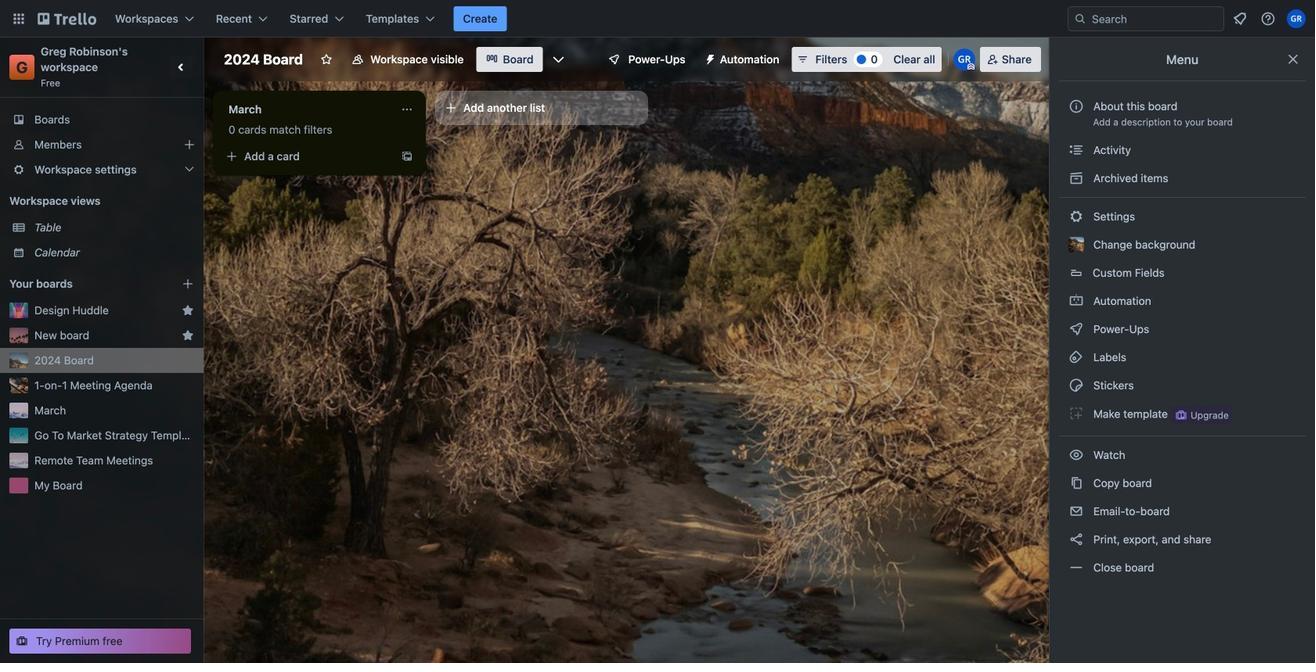 Task type: vqa. For each thing, say whether or not it's contained in the screenshot.
the topmost Starred Icon
yes



Task type: describe. For each thing, give the bounding box(es) containing it.
5 sm image from the top
[[1068, 476, 1084, 492]]

Board name text field
[[216, 47, 311, 72]]

1 starred icon image from the top
[[182, 304, 194, 317]]

Search field
[[1086, 8, 1223, 30]]

workspace navigation collapse icon image
[[171, 56, 193, 78]]

primary element
[[0, 0, 1315, 38]]

greg robinson (gregrobinson96) image
[[953, 49, 975, 70]]

0 notifications image
[[1230, 9, 1249, 28]]

star or unstar board image
[[320, 53, 333, 66]]

back to home image
[[38, 6, 96, 31]]

2 sm image from the top
[[1068, 209, 1084, 225]]

your boards with 8 items element
[[9, 275, 158, 294]]



Task type: locate. For each thing, give the bounding box(es) containing it.
6 sm image from the top
[[1068, 532, 1084, 548]]

1 vertical spatial starred icon image
[[182, 330, 194, 342]]

2 starred icon image from the top
[[182, 330, 194, 342]]

create from template… image
[[401, 150, 413, 163]]

None text field
[[219, 97, 395, 122]]

this member is an admin of this board. image
[[967, 63, 974, 70]]

customize views image
[[551, 52, 566, 67]]

7 sm image from the top
[[1068, 560, 1084, 576]]

open information menu image
[[1260, 11, 1276, 27]]

1 sm image from the top
[[1068, 171, 1084, 186]]

sm image
[[698, 47, 720, 69], [1068, 142, 1084, 158], [1068, 294, 1084, 309], [1068, 322, 1084, 337], [1068, 350, 1084, 366], [1068, 406, 1084, 422], [1068, 504, 1084, 520]]

starred icon image
[[182, 304, 194, 317], [182, 330, 194, 342]]

greg robinson (gregrobinson96) image
[[1287, 9, 1306, 28]]

search image
[[1074, 13, 1086, 25]]

4 sm image from the top
[[1068, 448, 1084, 463]]

add board image
[[182, 278, 194, 290]]

3 sm image from the top
[[1068, 378, 1084, 394]]

sm image
[[1068, 171, 1084, 186], [1068, 209, 1084, 225], [1068, 378, 1084, 394], [1068, 448, 1084, 463], [1068, 476, 1084, 492], [1068, 532, 1084, 548], [1068, 560, 1084, 576]]

0 vertical spatial starred icon image
[[182, 304, 194, 317]]



